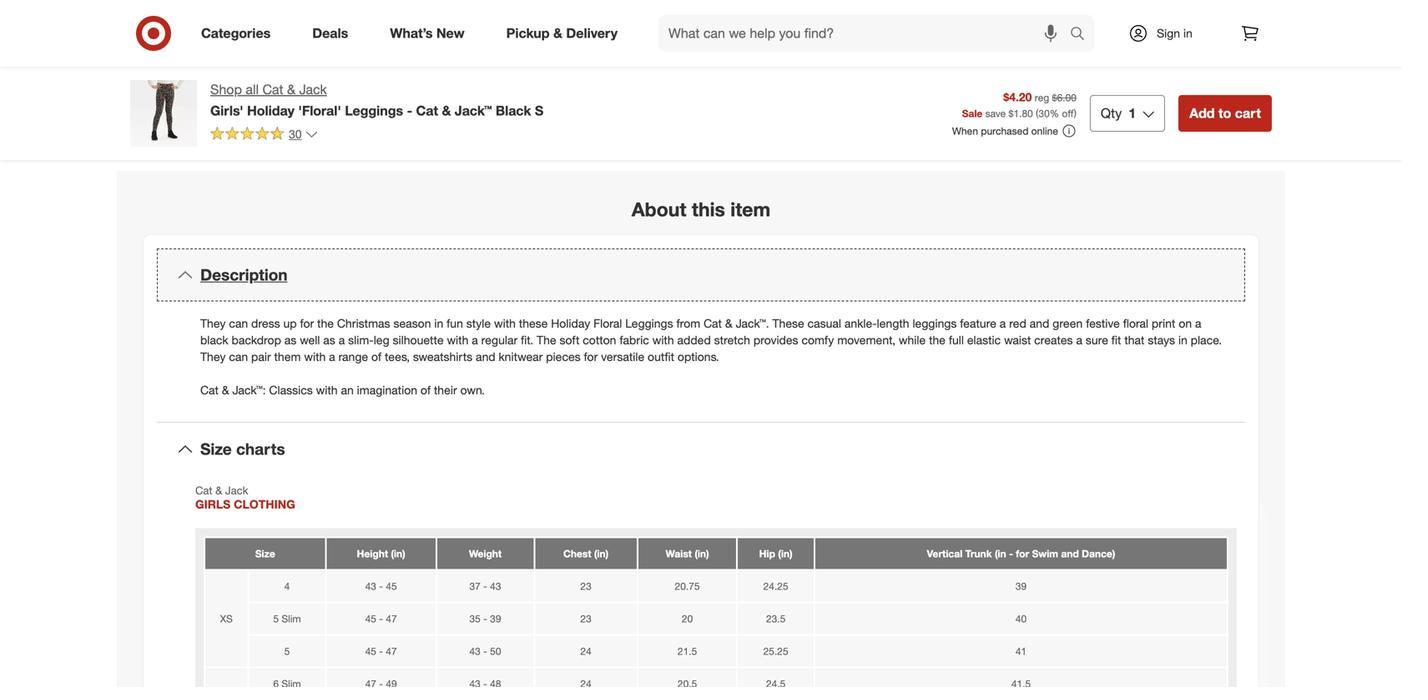 Task type: vqa. For each thing, say whether or not it's contained in the screenshot.
STORES
no



Task type: describe. For each thing, give the bounding box(es) containing it.
& inside they can dress up for the christmas season in fun style with these holiday floral leggings from cat & jack™. these casual ankle-length leggings feature a red and green festive floral print on a black backdrop as well as a slim-leg silhouette with a regular fit. the soft cotton fabric with added stretch provides comfy movement, while the full elastic waist creates a sure fit that stays in place. they can pair them with a range of tees, sweatshirts and knitwear pieces for versatile outfit options.
[[725, 316, 733, 331]]

description
[[200, 265, 288, 285]]

festive
[[1086, 316, 1120, 331]]

cat left jack™:
[[200, 383, 219, 398]]

place.
[[1191, 333, 1222, 348]]

sign in
[[1157, 26, 1193, 40]]

print
[[1152, 316, 1176, 331]]

leggings inside shop all cat & jack girls' holiday 'floral' leggings - cat & jack™ black s
[[345, 103, 403, 119]]

soft
[[560, 333, 580, 348]]

versatile
[[601, 350, 645, 364]]

full
[[949, 333, 964, 348]]

1 as from the left
[[284, 333, 297, 348]]

imagination
[[357, 383, 417, 398]]

purchased
[[981, 125, 1029, 137]]

sign
[[1157, 26, 1180, 40]]

from
[[677, 316, 701, 331]]

with right the them
[[304, 350, 326, 364]]

when purchased online
[[952, 125, 1058, 137]]

0 horizontal spatial elastic
[[759, 3, 793, 18]]

cat right "all"
[[263, 81, 283, 98]]

with down the fun
[[447, 333, 469, 348]]

black
[[496, 103, 531, 119]]

regular
[[481, 333, 518, 348]]

$
[[1009, 107, 1014, 120]]

girls'
[[210, 103, 243, 119]]

with up outfit
[[653, 333, 674, 348]]

2 vertical spatial of
[[421, 383, 431, 398]]

the
[[537, 333, 556, 348]]

-
[[407, 103, 412, 119]]

jack
[[299, 81, 327, 98]]

a right on
[[1195, 316, 1202, 331]]

floral
[[594, 316, 622, 331]]

0 vertical spatial the
[[317, 316, 334, 331]]

dress
[[251, 316, 280, 331]]

jack™:
[[232, 383, 266, 398]]

tops
[[870, 27, 893, 41]]

fabric
[[620, 333, 649, 348]]

1 horizontal spatial well
[[761, 27, 781, 41]]

1 can from the top
[[229, 316, 248, 331]]

style
[[466, 316, 491, 331]]

0 vertical spatial and
[[1030, 316, 1050, 331]]

cat right the -
[[416, 103, 438, 119]]

1 horizontal spatial for
[[584, 350, 598, 364]]

pickup & delivery link
[[492, 15, 639, 52]]

$6.00
[[1052, 91, 1077, 104]]

slim-
[[348, 333, 374, 348]]

& right pickup
[[553, 25, 563, 41]]

save
[[986, 107, 1006, 120]]

item
[[731, 198, 771, 221]]

length
[[877, 316, 910, 331]]

& left jack™:
[[222, 383, 229, 398]]

photo
[[286, 50, 321, 66]]

classics
[[269, 383, 313, 398]]

fun
[[447, 316, 463, 331]]

well inside they can dress up for the christmas season in fun style with these holiday floral leggings from cat & jack™. these casual ankle-length leggings feature a red and green festive floral print on a black backdrop as well as a slim-leg silhouette with a regular fit. the soft cotton fabric with added stretch provides comfy movement, while the full elastic waist creates a sure fit that stays in place. they can pair them with a range of tees, sweatshirts and knitwear pieces for versatile outfit options.
[[300, 333, 320, 348]]

a left red
[[1000, 316, 1006, 331]]

'floral'
[[298, 103, 341, 119]]

size charts
[[200, 440, 285, 459]]

about this item
[[632, 198, 771, 221]]

all
[[246, 81, 259, 98]]

christmas
[[337, 316, 390, 331]]

these
[[773, 316, 805, 331]]

1 vertical spatial and
[[476, 350, 496, 364]]

pieces
[[546, 350, 581, 364]]

knitwear
[[499, 350, 543, 364]]

options.
[[678, 350, 719, 364]]

full elastic waistband
[[738, 3, 850, 18]]

description button
[[157, 249, 1246, 302]]

leggings inside they can dress up for the christmas season in fun style with these holiday floral leggings from cat & jack™. these casual ankle-length leggings feature a red and green festive floral print on a black backdrop as well as a slim-leg silhouette with a regular fit. the soft cotton fabric with added stretch provides comfy movement, while the full elastic waist creates a sure fit that stays in place. they can pair them with a range of tees, sweatshirts and knitwear pieces for versatile outfit options.
[[625, 316, 673, 331]]

reg
[[1035, 91, 1050, 104]]

silhouette
[[393, 333, 444, 348]]

pair
[[738, 27, 758, 41]]

a left variety
[[810, 27, 816, 41]]

of inside they can dress up for the christmas season in fun style with these holiday floral leggings from cat & jack™. these casual ankle-length leggings feature a red and green festive floral print on a black backdrop as well as a slim-leg silhouette with a regular fit. the soft cotton fabric with added stretch provides comfy movement, while the full elastic waist creates a sure fit that stays in place. they can pair them with a range of tees, sweatshirts and knitwear pieces for versatile outfit options.
[[371, 350, 382, 364]]

1 they from the top
[[200, 316, 226, 331]]

image of girls' holiday 'floral' leggings - cat & jack™ black s image
[[130, 80, 197, 147]]

1
[[1129, 105, 1136, 121]]

with down full elastic waistband
[[785, 27, 806, 41]]

search button
[[1063, 15, 1103, 55]]

a left slim-
[[339, 333, 345, 348]]

what's
[[390, 25, 433, 41]]

2 as from the left
[[323, 333, 335, 348]]

add
[[1190, 105, 1215, 121]]

jack™
[[455, 103, 492, 119]]

2 can from the top
[[229, 350, 248, 364]]

casual
[[808, 316, 842, 331]]

upload photo
[[239, 50, 321, 66]]

shop all cat & jack girls' holiday 'floral' leggings - cat & jack™ black s
[[210, 81, 544, 119]]

to
[[1219, 105, 1232, 121]]

comfy
[[802, 333, 834, 348]]

stays
[[1148, 333, 1176, 348]]

0 vertical spatial in
[[1184, 26, 1193, 40]]

pair
[[251, 350, 271, 364]]

fit
[[1112, 333, 1122, 348]]

$4.20
[[1004, 90, 1032, 104]]

sweatshirts
[[413, 350, 473, 364]]

categories
[[201, 25, 271, 41]]



Task type: locate. For each thing, give the bounding box(es) containing it.
red
[[1009, 316, 1027, 331]]

what's new link
[[376, 15, 486, 52]]

)
[[1074, 107, 1077, 120]]

30 down "reg"
[[1039, 107, 1050, 120]]

an
[[341, 383, 354, 398]]

can
[[229, 316, 248, 331], [229, 350, 248, 364]]

can left pair
[[229, 350, 248, 364]]

a
[[810, 27, 816, 41], [1000, 316, 1006, 331], [1195, 316, 1202, 331], [339, 333, 345, 348], [472, 333, 478, 348], [1076, 333, 1083, 348], [329, 350, 335, 364]]

these
[[519, 316, 548, 331]]

fit.
[[521, 333, 534, 348]]

and down the regular
[[476, 350, 496, 364]]

1 vertical spatial 30
[[289, 127, 302, 141]]

0 horizontal spatial for
[[300, 316, 314, 331]]

holiday inside they can dress up for the christmas season in fun style with these holiday floral leggings from cat & jack™. these casual ankle-length leggings feature a red and green festive floral print on a black backdrop as well as a slim-leg silhouette with a regular fit. the soft cotton fabric with added stretch provides comfy movement, while the full elastic waist creates a sure fit that stays in place. they can pair them with a range of tees, sweatshirts and knitwear pieces for versatile outfit options.
[[551, 316, 590, 331]]

they
[[200, 316, 226, 331], [200, 350, 226, 364]]

jack™.
[[736, 316, 769, 331]]

of left tops
[[857, 27, 867, 41]]

categories link
[[187, 15, 292, 52]]

a left sure
[[1076, 333, 1083, 348]]

stretch
[[714, 333, 750, 348]]

waist
[[1004, 333, 1031, 348]]

in
[[1184, 26, 1193, 40], [434, 316, 443, 331], [1179, 333, 1188, 348]]

1 horizontal spatial of
[[421, 383, 431, 398]]

of left their
[[421, 383, 431, 398]]

cotton
[[583, 333, 616, 348]]

pair well with a variety of tops
[[738, 27, 893, 41]]

waistband
[[796, 3, 850, 18]]

green
[[1053, 316, 1083, 331]]

ankle-
[[845, 316, 877, 331]]

30 down 'floral'
[[289, 127, 302, 141]]

them
[[274, 350, 301, 364]]

1.80
[[1014, 107, 1033, 120]]

0 vertical spatial of
[[857, 27, 867, 41]]

holiday inside shop all cat & jack girls' holiday 'floral' leggings - cat & jack™ black s
[[247, 103, 295, 119]]

1 vertical spatial holiday
[[551, 316, 590, 331]]

1 vertical spatial elastic
[[967, 333, 1001, 348]]

for down "cotton"
[[584, 350, 598, 364]]

advertisement region
[[721, 63, 1272, 126]]

1 vertical spatial for
[[584, 350, 598, 364]]

in left the fun
[[434, 316, 443, 331]]

in right sign
[[1184, 26, 1193, 40]]

on
[[1179, 316, 1192, 331]]

well up the them
[[300, 333, 320, 348]]

range
[[339, 350, 368, 364]]

leggings up fabric
[[625, 316, 673, 331]]

deals link
[[298, 15, 369, 52]]

0 horizontal spatial leggings
[[345, 103, 403, 119]]

size charts button
[[157, 423, 1246, 476]]

provides
[[754, 333, 799, 348]]

search
[[1063, 27, 1103, 43]]

variety
[[819, 27, 854, 41]]

elastic
[[759, 3, 793, 18], [967, 333, 1001, 348]]

in down on
[[1179, 333, 1188, 348]]

0 horizontal spatial and
[[476, 350, 496, 364]]

1 horizontal spatial the
[[929, 333, 946, 348]]

qty
[[1101, 105, 1122, 121]]

movement,
[[838, 333, 896, 348]]

0 vertical spatial well
[[761, 27, 781, 41]]

as left slim-
[[323, 333, 335, 348]]

0 horizontal spatial the
[[317, 316, 334, 331]]

1 vertical spatial leggings
[[625, 316, 673, 331]]

leg
[[374, 333, 390, 348]]

0 horizontal spatial as
[[284, 333, 297, 348]]

cat inside they can dress up for the christmas season in fun style with these holiday floral leggings from cat & jack™. these casual ankle-length leggings feature a red and green festive floral print on a black backdrop as well as a slim-leg silhouette with a regular fit. the soft cotton fabric with added stretch provides comfy movement, while the full elastic waist creates a sure fit that stays in place. they can pair them with a range of tees, sweatshirts and knitwear pieces for versatile outfit options.
[[704, 316, 722, 331]]

holiday up soft
[[551, 316, 590, 331]]

What can we help you find? suggestions appear below search field
[[659, 15, 1074, 52]]

0 horizontal spatial 30
[[289, 127, 302, 141]]

1 horizontal spatial as
[[323, 333, 335, 348]]

of down "leg"
[[371, 350, 382, 364]]

& up stretch
[[725, 316, 733, 331]]

2 horizontal spatial of
[[857, 27, 867, 41]]

cat & jack™: classics with an imagination of their own.
[[200, 383, 485, 398]]

holiday
[[247, 103, 295, 119], [551, 316, 590, 331]]

0 vertical spatial elastic
[[759, 3, 793, 18]]

1 vertical spatial well
[[300, 333, 320, 348]]

their
[[434, 383, 457, 398]]

qty 1
[[1101, 105, 1136, 121]]

1 horizontal spatial elastic
[[967, 333, 1001, 348]]

tees,
[[385, 350, 410, 364]]

1 vertical spatial they
[[200, 350, 226, 364]]

0 vertical spatial they
[[200, 316, 226, 331]]

2 they from the top
[[200, 350, 226, 364]]

$4.20 reg $6.00 sale save $ 1.80 ( 30 % off )
[[962, 90, 1077, 120]]

with left an
[[316, 383, 338, 398]]

1 horizontal spatial holiday
[[551, 316, 590, 331]]

%
[[1050, 107, 1059, 120]]

1 horizontal spatial 30
[[1039, 107, 1050, 120]]

sale
[[962, 107, 983, 120]]

upload photo button
[[198, 40, 331, 77]]

sign in link
[[1114, 15, 1219, 52]]

0 horizontal spatial of
[[371, 350, 382, 364]]

delivery
[[566, 25, 618, 41]]

they down black
[[200, 350, 226, 364]]

0 vertical spatial holiday
[[247, 103, 295, 119]]

can up backdrop
[[229, 316, 248, 331]]

they can dress up for the christmas season in fun style with these holiday floral leggings from cat & jack™. these casual ankle-length leggings feature a red and green festive floral print on a black backdrop as well as a slim-leg silhouette with a regular fit. the soft cotton fabric with added stretch provides comfy movement, while the full elastic waist creates a sure fit that stays in place. they can pair them with a range of tees, sweatshirts and knitwear pieces for versatile outfit options.
[[200, 316, 1222, 364]]

backdrop
[[232, 333, 281, 348]]

for right up at the left top
[[300, 316, 314, 331]]

online
[[1032, 125, 1058, 137]]

0 horizontal spatial well
[[300, 333, 320, 348]]

0 vertical spatial can
[[229, 316, 248, 331]]

well right pair
[[761, 27, 781, 41]]

elastic right full
[[759, 3, 793, 18]]

for
[[300, 316, 314, 331], [584, 350, 598, 364]]

1 horizontal spatial leggings
[[625, 316, 673, 331]]

30 inside $4.20 reg $6.00 sale save $ 1.80 ( 30 % off )
[[1039, 107, 1050, 120]]

cat right from
[[704, 316, 722, 331]]

0 vertical spatial 30
[[1039, 107, 1050, 120]]

own.
[[460, 383, 485, 398]]

1 vertical spatial of
[[371, 350, 382, 364]]

1 vertical spatial in
[[434, 316, 443, 331]]

with
[[785, 27, 806, 41], [494, 316, 516, 331], [447, 333, 469, 348], [653, 333, 674, 348], [304, 350, 326, 364], [316, 383, 338, 398]]

& left jack
[[287, 81, 296, 98]]

the down leggings
[[929, 333, 946, 348]]

& left jack™
[[442, 103, 451, 119]]

holiday up 30 link
[[247, 103, 295, 119]]

add to cart button
[[1179, 95, 1272, 132]]

1 horizontal spatial and
[[1030, 316, 1050, 331]]

elastic down feature
[[967, 333, 1001, 348]]

season
[[394, 316, 431, 331]]

deals
[[312, 25, 348, 41]]

up
[[283, 316, 297, 331]]

upload
[[239, 50, 282, 66]]

elastic inside they can dress up for the christmas season in fun style with these holiday floral leggings from cat & jack™. these casual ankle-length leggings feature a red and green festive floral print on a black backdrop as well as a slim-leg silhouette with a regular fit. the soft cotton fabric with added stretch provides comfy movement, while the full elastic waist creates a sure fit that stays in place. they can pair them with a range of tees, sweatshirts and knitwear pieces for versatile outfit options.
[[967, 333, 1001, 348]]

with up the regular
[[494, 316, 516, 331]]

when
[[952, 125, 978, 137]]

and right red
[[1030, 316, 1050, 331]]

they up black
[[200, 316, 226, 331]]

0 vertical spatial leggings
[[345, 103, 403, 119]]

added
[[677, 333, 711, 348]]

0 vertical spatial for
[[300, 316, 314, 331]]

a left "range"
[[329, 350, 335, 364]]

full
[[738, 3, 756, 18]]

(
[[1036, 107, 1039, 120]]

cart
[[1235, 105, 1261, 121]]

2 vertical spatial in
[[1179, 333, 1188, 348]]

0 horizontal spatial holiday
[[247, 103, 295, 119]]

1 vertical spatial can
[[229, 350, 248, 364]]

feature
[[960, 316, 997, 331]]

new
[[436, 25, 465, 41]]

leggings left the -
[[345, 103, 403, 119]]

floral
[[1123, 316, 1149, 331]]

as down up at the left top
[[284, 333, 297, 348]]

as
[[284, 333, 297, 348], [323, 333, 335, 348]]

while
[[899, 333, 926, 348]]

1 vertical spatial the
[[929, 333, 946, 348]]

sure
[[1086, 333, 1109, 348]]

s
[[535, 103, 544, 119]]

the right up at the left top
[[317, 316, 334, 331]]

a down the style
[[472, 333, 478, 348]]

30 link
[[210, 126, 319, 145]]



